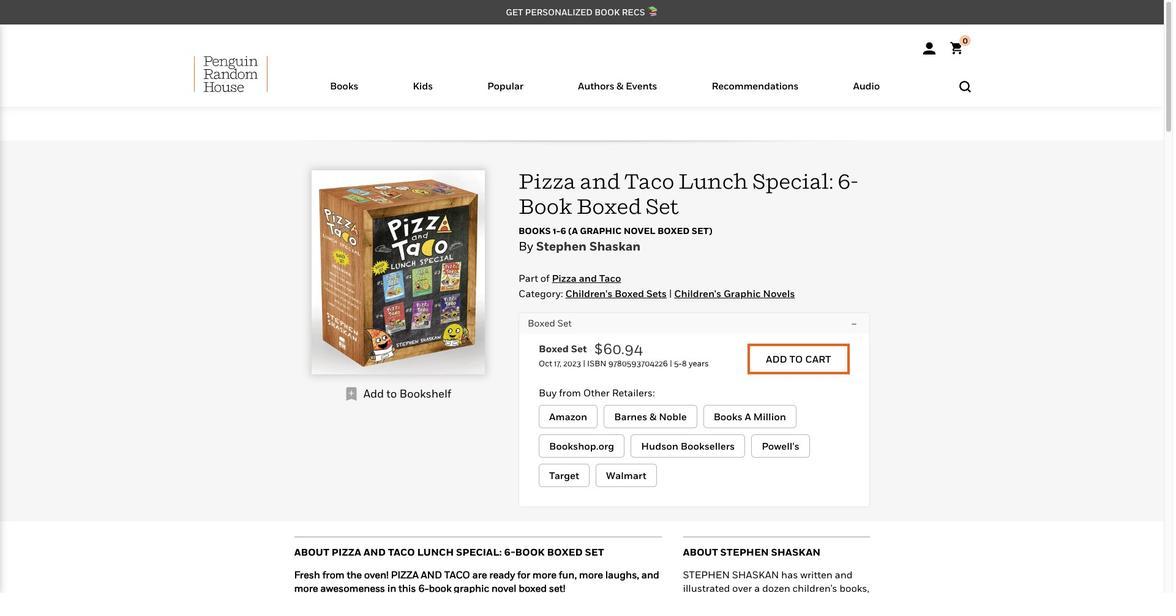 Task type: locate. For each thing, give the bounding box(es) containing it.
book up for
[[516, 546, 545, 558]]

add left cart
[[766, 353, 788, 365]]

lunch inside pizza and taco lunch special: 6- book boxed set
[[679, 168, 749, 194]]

1 horizontal spatial about
[[683, 546, 719, 558]]

1 vertical spatial book
[[516, 546, 545, 558]]

audio button
[[826, 77, 908, 107]]

target link
[[539, 464, 590, 487]]

lunch up and
[[418, 546, 454, 558]]

and up oven! on the left
[[364, 546, 386, 558]]

boxed up 17,
[[539, 342, 569, 355]]

1 vertical spatial pizza
[[552, 272, 577, 284]]

more down fresh
[[294, 582, 318, 593]]

2 vertical spatial books
[[714, 410, 743, 423]]

about pizza and taco lunch special: 6-book boxed set
[[294, 546, 604, 558]]

stephen for by
[[536, 239, 587, 254]]

1 horizontal spatial lunch
[[679, 168, 749, 194]]

boxed set up 17,
[[539, 342, 587, 355]]

1 vertical spatial shaskan
[[772, 546, 821, 558]]

0 vertical spatial add
[[766, 353, 788, 365]]

about for about stephen shaskan
[[683, 546, 719, 558]]

graphic
[[580, 225, 622, 236], [724, 287, 761, 299]]

2 horizontal spatial 6-
[[838, 168, 859, 194]]

events
[[626, 80, 658, 92]]

and right the written
[[835, 568, 853, 581]]

1 horizontal spatial taco
[[600, 272, 622, 284]]

barnes & noble
[[615, 410, 687, 423]]

1 horizontal spatial to
[[790, 353, 803, 365]]

1 vertical spatial add
[[364, 387, 384, 400]]

and down stephen shaskan link
[[579, 272, 597, 284]]

book
[[519, 193, 573, 219], [516, 546, 545, 558]]

1 vertical spatial books
[[519, 225, 551, 236]]

bookshelf
[[400, 387, 452, 400]]

1 horizontal spatial add
[[766, 353, 788, 365]]

1 horizontal spatial &
[[650, 410, 657, 423]]

boxed set
[[528, 318, 572, 329], [539, 342, 587, 355]]

boxed inside pizza and taco lunch special: 6- book boxed set
[[577, 193, 642, 219]]

boxed up books 1-6 (a graphic novel boxed set)
[[577, 193, 642, 219]]

books inside dropdown button
[[330, 80, 359, 92]]

2 horizontal spatial books
[[714, 410, 743, 423]]

boxed
[[577, 193, 642, 219], [658, 225, 690, 236], [615, 287, 645, 299], [528, 318, 556, 329], [539, 342, 569, 355], [547, 546, 583, 558]]

$60.94
[[595, 340, 643, 357]]

and up books 1-6 (a graphic novel boxed set)
[[580, 168, 621, 194]]

6-
[[838, 168, 859, 194], [504, 546, 516, 558], [419, 582, 429, 593]]

about up stephen
[[683, 546, 719, 558]]

to for cart
[[790, 353, 803, 365]]

1 vertical spatial special:
[[456, 546, 502, 558]]

oct
[[539, 358, 553, 368]]

add
[[766, 353, 788, 365], [364, 387, 384, 400]]

book up 1-
[[519, 193, 573, 219]]

from
[[559, 387, 581, 399], [323, 568, 345, 581]]

taco up pizza
[[388, 546, 415, 558]]

0 vertical spatial 6-
[[838, 168, 859, 194]]

1 vertical spatial stephen
[[721, 546, 769, 558]]

for
[[518, 568, 531, 581]]

1 vertical spatial to
[[387, 387, 397, 400]]

buy
[[539, 387, 557, 399]]

children's
[[566, 287, 613, 299], [675, 287, 722, 299]]

more up boxed
[[533, 568, 557, 581]]

0 horizontal spatial from
[[323, 568, 345, 581]]

graphic left novels
[[724, 287, 761, 299]]

novel
[[492, 582, 517, 593]]

pizza up the
[[332, 546, 362, 558]]

& for barnes
[[650, 410, 657, 423]]

kids link
[[413, 80, 433, 107]]

target
[[550, 469, 580, 482]]

2 vertical spatial taco
[[388, 546, 415, 558]]

to for bookshelf
[[387, 387, 397, 400]]

to left cart
[[790, 353, 803, 365]]

hudson booksellers
[[642, 440, 735, 452]]

recommendations link
[[712, 80, 799, 107]]

0 horizontal spatial &
[[617, 80, 624, 92]]

0 vertical spatial shaskan
[[590, 239, 641, 254]]

0 horizontal spatial books
[[330, 80, 359, 92]]

fun,
[[559, 568, 577, 581]]

and right laughs, at right bottom
[[642, 568, 660, 581]]

0 vertical spatial special:
[[753, 168, 834, 194]]

and inside fresh from the oven! pizza and taco are ready for more fun, more laughs, and more awesomeness in this 6-book graphic novel boxed set!
[[642, 568, 660, 581]]

0 vertical spatial stephen
[[536, 239, 587, 254]]

0 horizontal spatial shaskan
[[590, 239, 641, 254]]

1 children's from the left
[[566, 287, 613, 299]]

laughs,
[[606, 568, 640, 581]]

stephen for about
[[721, 546, 769, 558]]

0 vertical spatial from
[[559, 387, 581, 399]]

pizza and taco lunch special: 6- book boxed set
[[519, 168, 859, 219]]

taco
[[625, 168, 675, 194], [600, 272, 622, 284], [388, 546, 415, 558]]

get
[[506, 7, 523, 17]]

illustrated
[[683, 582, 730, 593]]

shaskan down books 1-6 (a graphic novel boxed set)
[[590, 239, 641, 254]]

this
[[399, 582, 416, 593]]

children's right sets
[[675, 287, 722, 299]]

add inside button
[[766, 353, 788, 365]]

boxed left sets
[[615, 287, 645, 299]]

0 horizontal spatial children's
[[566, 287, 613, 299]]

0 vertical spatial graphic
[[580, 225, 622, 236]]

2 horizontal spatial taco
[[625, 168, 675, 194]]

0 horizontal spatial graphic
[[580, 225, 622, 236]]

stephen down 6 at top left
[[536, 239, 587, 254]]

& left noble at right bottom
[[650, 410, 657, 423]]

1 horizontal spatial special:
[[753, 168, 834, 194]]

1 vertical spatial taco
[[600, 272, 622, 284]]

2023
[[564, 358, 581, 368]]

graphic up stephen shaskan link
[[580, 225, 622, 236]]

about
[[294, 546, 330, 558], [683, 546, 719, 558]]

1 vertical spatial lunch
[[418, 546, 454, 558]]

from right buy
[[559, 387, 581, 399]]

popular
[[488, 80, 524, 92]]

from inside fresh from the oven! pizza and taco are ready for more fun, more laughs, and more awesomeness in this 6-book graphic novel boxed set!
[[323, 568, 345, 581]]

set!
[[549, 582, 566, 593]]

in
[[388, 582, 397, 593]]

1 horizontal spatial stephen
[[721, 546, 769, 558]]

0 horizontal spatial add
[[364, 387, 384, 400]]

| right sets
[[669, 287, 672, 299]]

2 vertical spatial 6-
[[419, 582, 429, 593]]

get personalized book recs 📚 link
[[506, 7, 658, 17]]

1 horizontal spatial graphic
[[724, 287, 761, 299]]

boxed set down the "category:"
[[528, 318, 572, 329]]

lunch up set)
[[679, 168, 749, 194]]

0 vertical spatial book
[[519, 193, 573, 219]]

stephen
[[683, 568, 730, 581]]

by stephen shaskan
[[519, 239, 641, 254]]

from left the
[[323, 568, 345, 581]]

set inside pizza and taco lunch special: 6- book boxed set
[[646, 193, 680, 219]]

barnes & noble link
[[604, 405, 698, 428]]

stephen shaskan has written and illustrated over a dozen children's books
[[683, 568, 870, 593]]

boxed down the "category:"
[[528, 318, 556, 329]]

2 children's from the left
[[675, 287, 722, 299]]

–
[[852, 318, 857, 329]]

1 vertical spatial &
[[650, 410, 657, 423]]

about up fresh
[[294, 546, 330, 558]]

add to cart
[[766, 353, 832, 365]]

books for books 1-6 (a graphic novel boxed set)
[[519, 225, 551, 236]]

1 horizontal spatial books
[[519, 225, 551, 236]]

books for books a million
[[714, 410, 743, 423]]

million
[[754, 410, 787, 423]]

1 horizontal spatial children's
[[675, 287, 722, 299]]

to inside button
[[790, 353, 803, 365]]

0 vertical spatial boxed set
[[528, 318, 572, 329]]

0 horizontal spatial more
[[294, 582, 318, 593]]

0 horizontal spatial to
[[387, 387, 397, 400]]

2 about from the left
[[683, 546, 719, 558]]

0 vertical spatial books
[[330, 80, 359, 92]]

& left events
[[617, 80, 624, 92]]

taco up novel on the right top of the page
[[625, 168, 675, 194]]

add for add to bookshelf
[[364, 387, 384, 400]]

shaskan up has
[[772, 546, 821, 558]]

0 vertical spatial pizza
[[519, 168, 576, 194]]

taco inside pizza and taco lunch special: 6- book boxed set
[[625, 168, 675, 194]]

1 horizontal spatial shaskan
[[772, 546, 821, 558]]

pizza right of
[[552, 272, 577, 284]]

books a million
[[714, 410, 787, 423]]

book inside pizza and taco lunch special: 6- book boxed set
[[519, 193, 573, 219]]

0 horizontal spatial stephen
[[536, 239, 587, 254]]

books for books
[[330, 80, 359, 92]]

about for about pizza and taco lunch special: 6-book boxed set
[[294, 546, 330, 558]]

lunch
[[679, 168, 749, 194], [418, 546, 454, 558]]

&
[[617, 80, 624, 92], [650, 410, 657, 423]]

1 vertical spatial graphic
[[724, 287, 761, 299]]

amazon link
[[539, 405, 598, 428]]

to left bookshelf on the left
[[387, 387, 397, 400]]

0 horizontal spatial about
[[294, 546, 330, 558]]

& for authors
[[617, 80, 624, 92]]

and inside "part of pizza and taco category: children's boxed sets | children's graphic novels"
[[579, 272, 597, 284]]

about stephen shaskan
[[683, 546, 821, 558]]

& inside popup button
[[617, 80, 624, 92]]

books
[[330, 80, 359, 92], [519, 225, 551, 236], [714, 410, 743, 423]]

0 vertical spatial to
[[790, 353, 803, 365]]

more
[[533, 568, 557, 581], [579, 568, 603, 581], [294, 582, 318, 593]]

0 horizontal spatial 6-
[[419, 582, 429, 593]]

taco up children's boxed sets link
[[600, 272, 622, 284]]

9780593704226
[[609, 358, 668, 368]]

stephen
[[536, 239, 587, 254], [721, 546, 769, 558]]

has
[[782, 568, 799, 581]]

add left bookshelf on the left
[[364, 387, 384, 400]]

stephen up shaskan
[[721, 546, 769, 558]]

more right fun,
[[579, 568, 603, 581]]

|
[[669, 287, 672, 299], [583, 358, 586, 368], [670, 358, 673, 368]]

powell's
[[762, 440, 800, 452]]

1 vertical spatial 6-
[[504, 546, 516, 558]]

0 vertical spatial &
[[617, 80, 624, 92]]

add for add to cart
[[766, 353, 788, 365]]

0 horizontal spatial special:
[[456, 546, 502, 558]]

recommendations button
[[685, 77, 826, 107]]

book
[[595, 7, 620, 17]]

children's down pizza and taco link
[[566, 287, 613, 299]]

0 vertical spatial lunch
[[679, 168, 749, 194]]

boxed inside "part of pizza and taco category: children's boxed sets | children's graphic novels"
[[615, 287, 645, 299]]

1 horizontal spatial from
[[559, 387, 581, 399]]

pizza up 1-
[[519, 168, 576, 194]]

search image
[[960, 81, 971, 92]]

1 about from the left
[[294, 546, 330, 558]]

1 vertical spatial from
[[323, 568, 345, 581]]

0 vertical spatial taco
[[625, 168, 675, 194]]



Task type: vqa. For each thing, say whether or not it's contained in the screenshot.
the topmost Boxed Set
yes



Task type: describe. For each thing, give the bounding box(es) containing it.
pizza inside pizza and taco lunch special: 6- book boxed set
[[519, 168, 576, 194]]

from for the
[[323, 568, 345, 581]]

cart
[[806, 353, 832, 365]]

pizza and taco lunch special: 6-book boxed set by stephen shaskan image
[[312, 170, 485, 374]]

authors
[[578, 80, 615, 92]]

0 horizontal spatial taco
[[388, 546, 415, 558]]

add to cart button
[[748, 344, 850, 374]]

set)
[[692, 225, 713, 236]]

oven!
[[364, 568, 389, 581]]

graphic inside "part of pizza and taco category: children's boxed sets | children's graphic novels"
[[724, 287, 761, 299]]

0 horizontal spatial lunch
[[418, 546, 454, 558]]

boxed
[[519, 582, 547, 593]]

5-
[[674, 358, 682, 368]]

isbn
[[588, 358, 607, 368]]

recs
[[622, 7, 645, 17]]

barnes
[[615, 410, 648, 423]]

novel
[[624, 225, 656, 236]]

audio link
[[854, 80, 880, 107]]

awesomeness
[[321, 582, 385, 593]]

bookshop.org
[[550, 440, 615, 452]]

graphic
[[454, 582, 490, 593]]

walmart
[[607, 469, 647, 482]]

from for other
[[559, 387, 581, 399]]

powell's link
[[752, 434, 810, 458]]

a
[[745, 410, 752, 423]]

amazon
[[550, 410, 588, 423]]

sign in image
[[924, 42, 936, 55]]

kids button
[[386, 77, 460, 107]]

get personalized book recs 📚
[[506, 7, 658, 17]]

personalized
[[525, 7, 593, 17]]

books a million link
[[704, 405, 797, 428]]

buy from other retailers:
[[539, 387, 655, 399]]

shaskan
[[733, 568, 779, 581]]

6- inside fresh from the oven! pizza and taco are ready for more fun, more laughs, and more awesomeness in this 6-book graphic novel boxed set!
[[419, 582, 429, 593]]

1 horizontal spatial more
[[533, 568, 557, 581]]

add to bookshelf
[[364, 387, 452, 400]]

fresh
[[294, 568, 320, 581]]

hudson
[[642, 440, 679, 452]]

📚
[[647, 7, 658, 17]]

by
[[519, 239, 534, 254]]

years
[[689, 358, 709, 368]]

1 horizontal spatial 6-
[[504, 546, 516, 558]]

authors & events button
[[551, 77, 685, 107]]

| inside "part of pizza and taco category: children's boxed sets | children's graphic novels"
[[669, 287, 672, 299]]

fresh from the oven! pizza and taco are ready for more fun, more laughs, and more awesomeness in this 6-book graphic novel boxed set!
[[294, 568, 660, 593]]

books 1-6 (a graphic novel boxed set)
[[519, 225, 713, 236]]

part of pizza and taco category: children's boxed sets | children's graphic novels
[[519, 272, 796, 299]]

pizza and taco link
[[552, 272, 622, 285]]

over
[[733, 582, 753, 593]]

book
[[429, 582, 452, 593]]

6- inside pizza and taco lunch special: 6- book boxed set
[[838, 168, 859, 194]]

noble
[[659, 410, 687, 423]]

are
[[473, 568, 487, 581]]

bookshop.org link
[[539, 434, 625, 458]]

shaskan for by stephen shaskan
[[590, 239, 641, 254]]

| left 5-
[[670, 358, 673, 368]]

and
[[421, 568, 442, 581]]

1-
[[553, 225, 561, 236]]

oct 17, 2023 | isbn 9780593704226 | 5-8 years
[[539, 358, 709, 368]]

boxed left set)
[[658, 225, 690, 236]]

main navigation element
[[164, 56, 1001, 107]]

retailers:
[[612, 387, 655, 399]]

shaskan for about stephen shaskan
[[772, 546, 821, 558]]

stephen shaskan link
[[536, 239, 641, 254]]

hudson booksellers link
[[631, 434, 746, 458]]

6
[[561, 225, 567, 236]]

books button
[[303, 77, 386, 107]]

other
[[584, 387, 610, 399]]

audio
[[854, 80, 880, 92]]

boxed up fun,
[[547, 546, 583, 558]]

children's
[[793, 582, 838, 593]]

8
[[682, 358, 687, 368]]

the
[[347, 568, 362, 581]]

dozen
[[763, 582, 791, 593]]

novels
[[764, 287, 796, 299]]

ready
[[490, 568, 515, 581]]

and inside pizza and taco lunch special: 6- book boxed set
[[580, 168, 621, 194]]

walmart link
[[596, 464, 657, 487]]

2 vertical spatial pizza
[[332, 546, 362, 558]]

category:
[[519, 287, 563, 299]]

| right 2023
[[583, 358, 586, 368]]

taco
[[445, 568, 470, 581]]

shopping cart image
[[951, 35, 971, 55]]

1 vertical spatial boxed set
[[539, 342, 587, 355]]

2 horizontal spatial more
[[579, 568, 603, 581]]

(a
[[569, 225, 578, 236]]

17,
[[554, 358, 562, 368]]

children's graphic novels link
[[675, 287, 796, 300]]

boxed set link
[[539, 342, 595, 358]]

pizza inside "part of pizza and taco category: children's boxed sets | children's graphic novels"
[[552, 272, 577, 284]]

authors & events
[[578, 80, 658, 92]]

kids
[[413, 80, 433, 92]]

written
[[801, 568, 833, 581]]

taco inside "part of pizza and taco category: children's boxed sets | children's graphic novels"
[[600, 272, 622, 284]]

of
[[541, 272, 550, 284]]

authors & events link
[[578, 80, 658, 107]]

a
[[755, 582, 760, 593]]

special: inside pizza and taco lunch special: 6- book boxed set
[[753, 168, 834, 194]]

children's boxed sets link
[[566, 287, 667, 300]]

recommendations
[[712, 80, 799, 92]]

booksellers
[[681, 440, 735, 452]]

and inside stephen shaskan has written and illustrated over a dozen children's books
[[835, 568, 853, 581]]

part
[[519, 272, 539, 284]]

penguin random house image
[[194, 56, 267, 93]]



